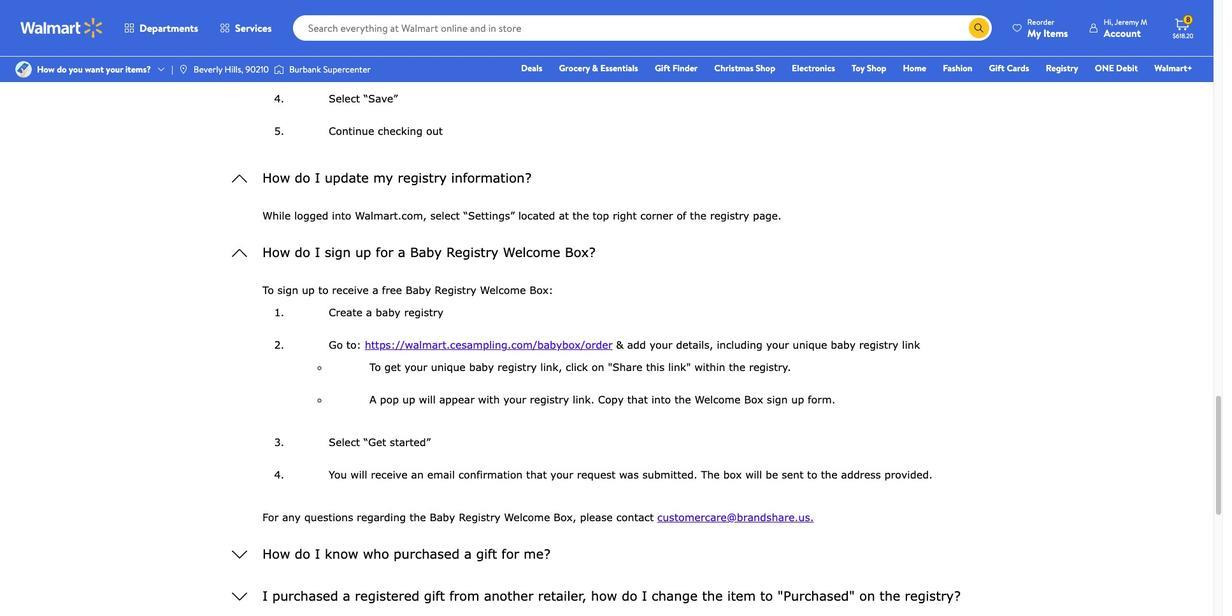 Task type: describe. For each thing, give the bounding box(es) containing it.
registry link
[[1040, 61, 1084, 75]]

 image for burbank supercenter
[[274, 63, 284, 76]]

gift for gift cards
[[989, 62, 1005, 75]]

want
[[85, 63, 104, 76]]

beverly hills, 90210
[[194, 63, 269, 76]]

one
[[1095, 62, 1114, 75]]

gift finder link
[[649, 61, 704, 75]]

registry
[[1046, 62, 1078, 75]]

home link
[[897, 61, 932, 75]]

fashion link
[[937, 61, 978, 75]]

toy
[[852, 62, 865, 75]]

finder
[[673, 62, 698, 75]]

account
[[1104, 26, 1141, 40]]

$618.20
[[1173, 31, 1194, 40]]

debit
[[1116, 62, 1138, 75]]

gift for gift finder
[[655, 62, 670, 75]]

Walmart Site-Wide search field
[[293, 15, 992, 41]]

90210
[[245, 63, 269, 76]]

jeremy
[[1115, 16, 1139, 27]]

departments
[[140, 21, 198, 35]]

hi, jeremy m account
[[1104, 16, 1147, 40]]

hills,
[[225, 63, 243, 76]]

walmart+
[[1155, 62, 1193, 75]]

grocery
[[559, 62, 590, 75]]

gift cards link
[[983, 61, 1035, 75]]

items?
[[125, 63, 151, 76]]

burbank supercenter
[[289, 63, 371, 76]]

grocery & essentials link
[[553, 61, 644, 75]]

do
[[57, 63, 67, 76]]

departments button
[[113, 13, 209, 43]]

reorder
[[1028, 16, 1055, 27]]

items
[[1043, 26, 1068, 40]]

one debit link
[[1089, 61, 1144, 75]]

&
[[592, 62, 598, 75]]

essentials
[[600, 62, 638, 75]]

fashion
[[943, 62, 973, 75]]

christmas shop
[[714, 62, 775, 75]]

services
[[235, 21, 272, 35]]



Task type: vqa. For each thing, say whether or not it's contained in the screenshot.
Hi,
yes



Task type: locate. For each thing, give the bounding box(es) containing it.
deals link
[[515, 61, 548, 75]]

toy shop link
[[846, 61, 892, 75]]

2 gift from the left
[[989, 62, 1005, 75]]

gift finder
[[655, 62, 698, 75]]

2 shop from the left
[[867, 62, 886, 75]]

gift cards
[[989, 62, 1029, 75]]

how do you want your items?
[[37, 63, 151, 76]]

8
[[1186, 14, 1191, 25]]

deals
[[521, 62, 542, 75]]

 image right "90210"
[[274, 63, 284, 76]]

1 horizontal spatial gift
[[989, 62, 1005, 75]]

walmart+ link
[[1149, 61, 1198, 75]]

your
[[106, 63, 123, 76]]

shop right toy
[[867, 62, 886, 75]]

shop inside "link"
[[756, 62, 775, 75]]

reorder my items
[[1028, 16, 1068, 40]]

1 horizontal spatial  image
[[274, 63, 284, 76]]

my
[[1028, 26, 1041, 40]]

one debit
[[1095, 62, 1138, 75]]

grocery & essentials
[[559, 62, 638, 75]]

burbank
[[289, 63, 321, 76]]

0 horizontal spatial gift
[[655, 62, 670, 75]]

|
[[171, 63, 173, 76]]

how
[[37, 63, 55, 76]]

shop for toy shop
[[867, 62, 886, 75]]

cards
[[1007, 62, 1029, 75]]

shop for christmas shop
[[756, 62, 775, 75]]

m
[[1141, 16, 1147, 27]]

shop right christmas
[[756, 62, 775, 75]]

 image for beverly hills, 90210
[[178, 64, 188, 75]]

you
[[69, 63, 83, 76]]

gift left finder
[[655, 62, 670, 75]]

0 horizontal spatial  image
[[178, 64, 188, 75]]

christmas
[[714, 62, 754, 75]]

 image
[[274, 63, 284, 76], [178, 64, 188, 75]]

1 horizontal spatial shop
[[867, 62, 886, 75]]

shop
[[756, 62, 775, 75], [867, 62, 886, 75]]

christmas shop link
[[709, 61, 781, 75]]

home
[[903, 62, 926, 75]]

electronics
[[792, 62, 835, 75]]

hi,
[[1104, 16, 1113, 27]]

search icon image
[[974, 23, 984, 33]]

beverly
[[194, 63, 222, 76]]

toy shop
[[852, 62, 886, 75]]

 image
[[15, 61, 32, 78]]

1 gift from the left
[[655, 62, 670, 75]]

services button
[[209, 13, 283, 43]]

walmart image
[[20, 18, 103, 38]]

gift
[[655, 62, 670, 75], [989, 62, 1005, 75]]

 image right |
[[178, 64, 188, 75]]

supercenter
[[323, 63, 371, 76]]

8 $618.20
[[1173, 14, 1194, 40]]

electronics link
[[786, 61, 841, 75]]

Search search field
[[293, 15, 992, 41]]

gift left cards
[[989, 62, 1005, 75]]

0 horizontal spatial shop
[[756, 62, 775, 75]]

1 shop from the left
[[756, 62, 775, 75]]



